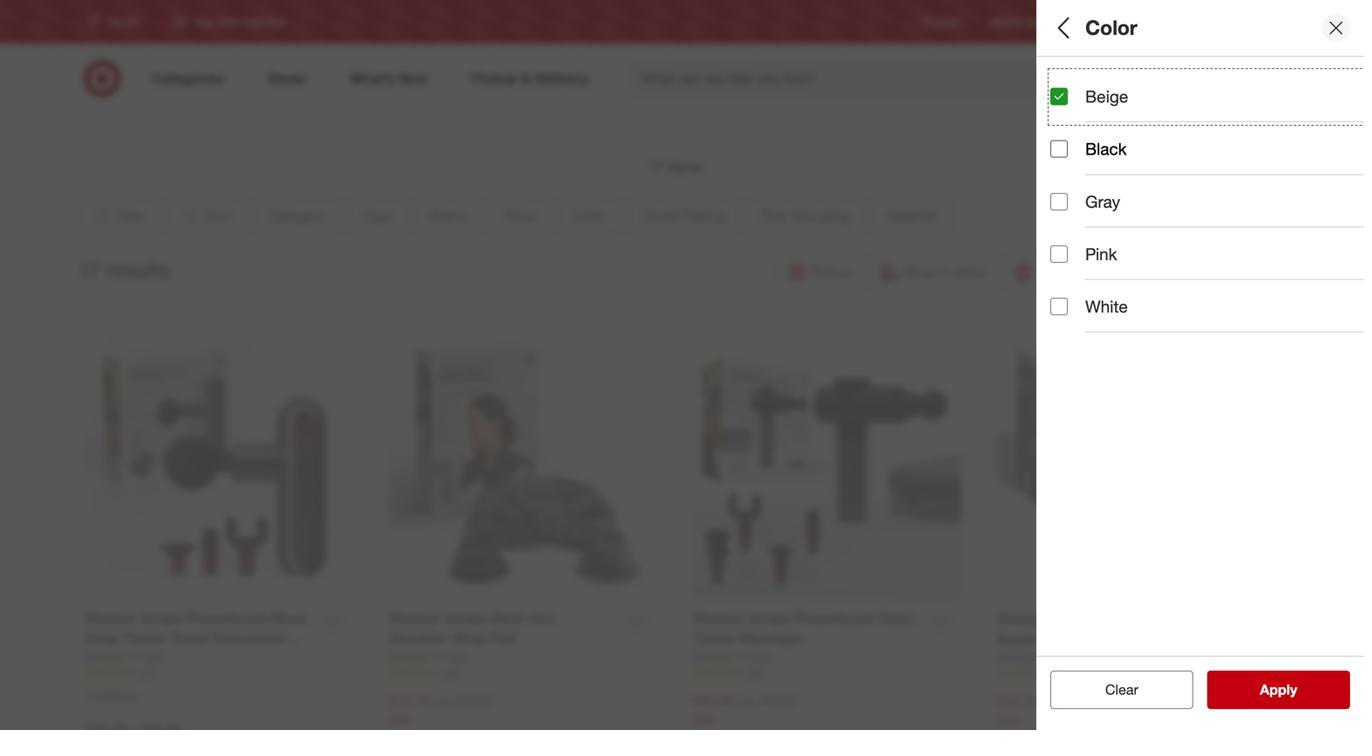 Task type: describe. For each thing, give the bounding box(es) containing it.
reg for 231
[[738, 694, 756, 710]]

filters
[[1080, 15, 1135, 40]]

price
[[1051, 258, 1092, 279]]

clear for clear all
[[1097, 682, 1130, 699]]

see results
[[1242, 682, 1316, 699]]

clear button
[[1051, 671, 1194, 710]]

color inside button
[[1051, 313, 1094, 334]]

$84.99
[[693, 693, 735, 710]]

17 for 17 results
[[78, 258, 100, 282]]

231
[[747, 667, 764, 680]]

Black checkbox
[[1051, 140, 1068, 158]]

sale for 146
[[997, 713, 1021, 729]]

target
[[1137, 15, 1166, 28]]

$99.99
[[759, 694, 796, 710]]

type button
[[1051, 118, 1351, 179]]

$12.74 for 144
[[389, 693, 430, 710]]

price button
[[1051, 240, 1351, 302]]

apply
[[1260, 682, 1298, 699]]

results for 17 results
[[106, 258, 171, 282]]

weekly ad
[[990, 15, 1040, 28]]

$14.99 for 146
[[1064, 695, 1100, 711]]

see results button
[[1208, 671, 1351, 710]]

weekly ad link
[[990, 14, 1040, 29]]

clear all button
[[1051, 671, 1194, 710]]

$12.74 for 146
[[997, 694, 1039, 711]]

type
[[1051, 136, 1088, 156]]

sale for 144
[[389, 713, 412, 728]]

pink
[[1086, 244, 1117, 264]]

$14.99 for 144
[[455, 694, 492, 710]]

apply button
[[1208, 671, 1351, 710]]

registry link
[[923, 14, 962, 29]]

redcard link
[[1068, 14, 1109, 29]]

clear all
[[1097, 682, 1147, 699]]

all filters
[[1051, 15, 1135, 40]]

$12.74 reg $14.99 sale for 146
[[997, 694, 1100, 729]]

ad
[[1027, 15, 1040, 28]]

all
[[1134, 682, 1147, 699]]

144
[[443, 667, 460, 680]]

color dialog
[[1037, 0, 1365, 731]]

17 items
[[649, 159, 703, 176]]



Task type: vqa. For each thing, say whether or not it's contained in the screenshot.
taking
no



Task type: locate. For each thing, give the bounding box(es) containing it.
1 horizontal spatial $12.74
[[997, 694, 1039, 711]]

0 horizontal spatial 17
[[78, 258, 100, 282]]

redcard
[[1068, 15, 1109, 28]]

0 vertical spatial 17
[[649, 159, 664, 176]]

clear for clear
[[1106, 682, 1139, 699]]

146
[[1051, 668, 1069, 681]]

category
[[1051, 75, 1123, 95]]

circle
[[1169, 15, 1196, 28]]

115
[[139, 667, 156, 680]]

$12.74 reg $14.99 sale down 144
[[389, 693, 492, 728]]

146 link
[[997, 667, 1267, 682]]

0 horizontal spatial $14.99
[[455, 694, 492, 710]]

Pink checkbox
[[1051, 246, 1068, 263]]

17 for 17 items
[[649, 159, 664, 176]]

1 horizontal spatial reg
[[738, 694, 756, 710]]

beige
[[1086, 87, 1129, 107]]

clear inside clear all button
[[1097, 682, 1130, 699]]

$12.74 reg $14.99 sale for 144
[[389, 693, 492, 728]]

1 horizontal spatial $12.74 reg $14.99 sale
[[997, 694, 1100, 729]]

reg down 144
[[434, 694, 452, 710]]

search button
[[1054, 59, 1096, 101]]

reg for 146
[[1042, 695, 1060, 711]]

weekly
[[990, 15, 1024, 28]]

0 horizontal spatial reg
[[434, 694, 452, 710]]

category button
[[1051, 57, 1351, 118]]

sale
[[389, 713, 412, 728], [693, 713, 717, 728], [997, 713, 1021, 729]]

items
[[668, 159, 703, 176]]

17
[[649, 159, 664, 176], [78, 258, 100, 282]]

1 horizontal spatial $14.99
[[1064, 695, 1100, 711]]

White checkbox
[[1051, 298, 1068, 316]]

reg down 146
[[1042, 695, 1060, 711]]

0 vertical spatial results
[[106, 258, 171, 282]]

17 results
[[78, 258, 171, 282]]

search
[[1054, 72, 1096, 89]]

0 vertical spatial color
[[1086, 15, 1138, 40]]

black
[[1086, 139, 1127, 159]]

0 horizontal spatial results
[[106, 258, 171, 282]]

$14.99
[[455, 694, 492, 710], [1064, 695, 1100, 711]]

color inside dialog
[[1086, 15, 1138, 40]]

registry
[[923, 15, 962, 28]]

target circle
[[1137, 15, 1196, 28]]

2 horizontal spatial sale
[[997, 713, 1021, 729]]

$84.99 reg $99.99 sale
[[693, 693, 796, 728]]

$14.99 down 146
[[1064, 695, 1100, 711]]

white
[[1086, 297, 1128, 317]]

1 vertical spatial color
[[1051, 313, 1094, 334]]

1 horizontal spatial 17
[[649, 159, 664, 176]]

0 horizontal spatial sale
[[389, 713, 412, 728]]

$12.74
[[389, 693, 430, 710], [997, 694, 1039, 711]]

color
[[1086, 15, 1138, 40], [1051, 313, 1094, 334]]

reg
[[434, 694, 452, 710], [738, 694, 756, 710], [1042, 695, 1060, 711]]

see
[[1242, 682, 1267, 699]]

0 horizontal spatial $12.74
[[389, 693, 430, 710]]

brand button
[[1051, 179, 1351, 240]]

results for see results
[[1271, 682, 1316, 699]]

clear
[[1097, 682, 1130, 699], [1106, 682, 1139, 699]]

2 clear from the left
[[1106, 682, 1139, 699]]

all filters dialog
[[1037, 0, 1365, 731]]

0 horizontal spatial $12.74 reg $14.99 sale
[[389, 693, 492, 728]]

1 horizontal spatial sale
[[693, 713, 717, 728]]

target circle link
[[1137, 14, 1196, 29]]

results inside button
[[1271, 682, 1316, 699]]

$14.99 down 144
[[455, 694, 492, 710]]

Beige checkbox
[[1051, 88, 1068, 105]]

1 horizontal spatial results
[[1271, 682, 1316, 699]]

gray
[[1086, 192, 1121, 212]]

reg inside $84.99 reg $99.99 sale
[[738, 694, 756, 710]]

115 link
[[84, 666, 354, 681]]

1 clear from the left
[[1097, 682, 1130, 699]]

2 horizontal spatial reg
[[1042, 695, 1060, 711]]

sale for 231
[[693, 713, 717, 728]]

231 link
[[693, 666, 962, 681]]

144 link
[[389, 666, 658, 681]]

sale inside $84.99 reg $99.99 sale
[[693, 713, 717, 728]]

1 vertical spatial 17
[[78, 258, 100, 282]]

reg down 231
[[738, 694, 756, 710]]

1 vertical spatial results
[[1271, 682, 1316, 699]]

$12.74 reg $14.99 sale down 146
[[997, 694, 1100, 729]]

color button
[[1051, 302, 1351, 363]]

brand
[[1051, 197, 1098, 217]]

$12.74 reg $14.99 sale
[[389, 693, 492, 728], [997, 694, 1100, 729]]

Gray checkbox
[[1051, 193, 1068, 211]]

What can we help you find? suggestions appear below search field
[[631, 59, 1066, 98]]

clear inside clear button
[[1106, 682, 1139, 699]]

results
[[106, 258, 171, 282], [1271, 682, 1316, 699]]

all
[[1051, 15, 1075, 40]]

reg for 144
[[434, 694, 452, 710]]



